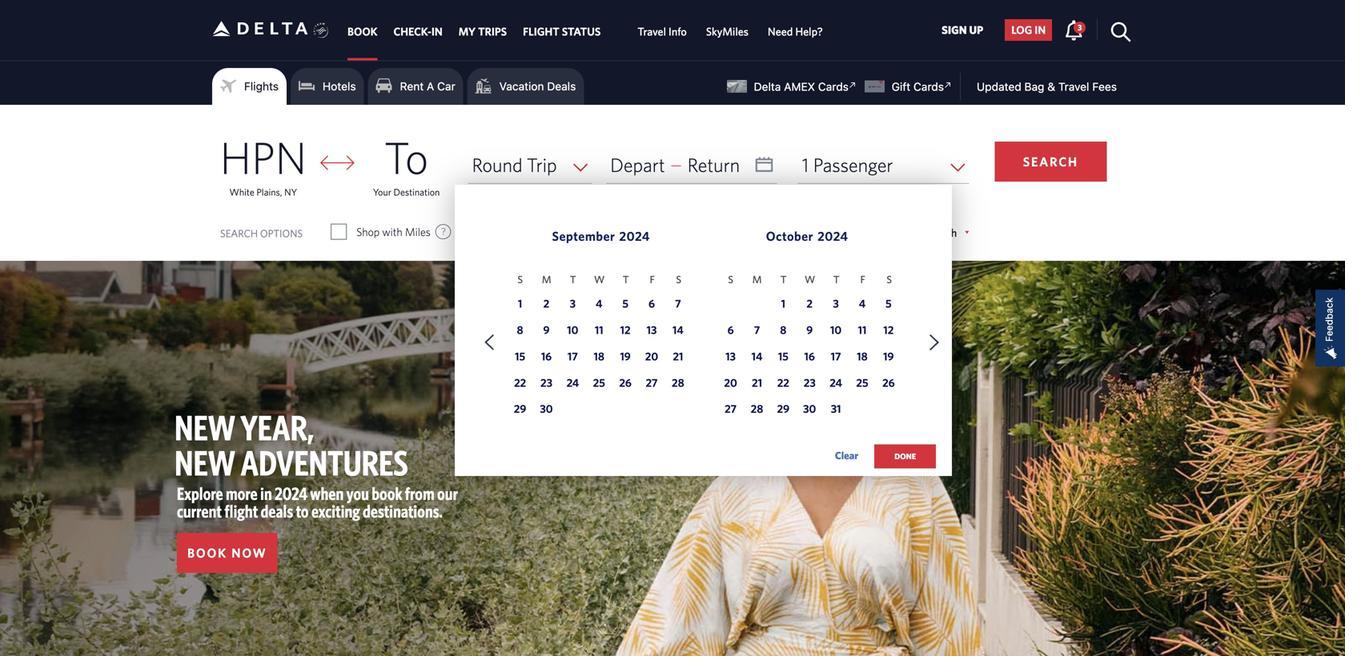 Task type: vqa. For each thing, say whether or not it's contained in the screenshot.


Task type: describe. For each thing, give the bounding box(es) containing it.
delta amex cards link
[[727, 78, 861, 93]]

october 2024
[[766, 229, 849, 244]]

delta amex cards
[[754, 80, 849, 93]]

amex
[[784, 80, 816, 93]]

2 29 link from the left
[[773, 401, 794, 421]]

explore more in 2024 when you book from our current flight deals to exciting destinations.
[[177, 484, 458, 522]]

book for book now
[[187, 546, 228, 561]]

27 for bottommost 27 link
[[725, 403, 737, 416]]

2 23 from the left
[[804, 376, 816, 390]]

are
[[689, 225, 703, 239]]

explore more in 2024 when you book from our current flight deals to exciting destinations. link
[[177, 484, 458, 522]]

my trips
[[459, 25, 507, 38]]

gift
[[892, 80, 911, 93]]

none text field inside book tab panel
[[606, 147, 778, 184]]

2024 for september 2024
[[620, 229, 650, 244]]

9 for 1st 9 link from the left
[[543, 324, 550, 337]]

2 8 from the left
[[780, 324, 787, 337]]

3 s from the left
[[728, 274, 734, 286]]

0 vertical spatial 13 link
[[642, 322, 662, 342]]

1 horizontal spatial 13 link
[[721, 348, 741, 369]]

0 vertical spatial 14 link
[[668, 322, 689, 342]]

to your destination
[[373, 131, 440, 198]]

1 for october 2024
[[782, 297, 786, 311]]

1 30 from the left
[[540, 403, 553, 416]]

deals
[[261, 501, 293, 522]]

log in button
[[1005, 19, 1053, 41]]

19 for first the 19 link from left
[[620, 350, 631, 363]]

up
[[970, 23, 984, 36]]

2 16 from the left
[[805, 350, 815, 363]]

0 vertical spatial 28 link
[[668, 374, 689, 395]]

2 link for october
[[800, 295, 820, 316]]

miles
[[405, 225, 431, 239]]

2 25 link from the left
[[852, 374, 873, 395]]

3 for october 2024
[[833, 297, 839, 311]]

1 22 link from the left
[[510, 374, 531, 395]]

2 horizontal spatial 3 link
[[1065, 19, 1086, 40]]

current
[[177, 501, 222, 522]]

my dates are flexible
[[643, 225, 738, 239]]

book now link
[[177, 534, 278, 574]]

1 8 from the left
[[517, 324, 524, 337]]

2 22 link from the left
[[773, 374, 794, 395]]

fees
[[1093, 80, 1117, 93]]

round
[[472, 154, 523, 176]]

flights link
[[220, 74, 279, 99]]

passenger
[[814, 154, 893, 176]]

check-in link
[[394, 17, 443, 46]]

2 18 link from the left
[[852, 348, 873, 369]]

trip
[[527, 154, 557, 176]]

our
[[437, 484, 458, 504]]

Shop with Miles checkbox
[[332, 224, 346, 240]]

hpn white plains, ny
[[220, 131, 307, 198]]

adventures
[[241, 443, 408, 483]]

bag
[[1025, 80, 1045, 93]]

15 for first the 15 link from the right
[[778, 350, 789, 363]]

1 passenger
[[802, 154, 893, 176]]

round trip
[[472, 154, 557, 176]]

clear
[[835, 450, 859, 462]]

help?
[[796, 25, 823, 38]]

1 vertical spatial 7 link
[[747, 322, 768, 342]]

1 26 link from the left
[[615, 374, 636, 395]]

now
[[232, 546, 267, 561]]

cards inside "link"
[[819, 80, 849, 93]]

2 t from the left
[[623, 274, 629, 286]]

2024 for october 2024
[[818, 229, 849, 244]]

to
[[296, 501, 309, 522]]

4 for september 2024
[[596, 297, 603, 311]]

29 for 1st 29 link from the right
[[777, 403, 790, 416]]

f for october 2024
[[861, 274, 866, 286]]

ny
[[284, 187, 297, 198]]

search for search options
[[220, 228, 258, 240]]

1 horizontal spatial 6 link
[[721, 322, 741, 342]]

log in
[[1012, 23, 1046, 36]]

1 10 from the left
[[567, 324, 579, 337]]

2 9 link from the left
[[800, 322, 820, 342]]

17 for second 17 link from right
[[568, 350, 578, 363]]

september
[[552, 229, 616, 244]]

tab list containing book
[[340, 0, 833, 60]]

done
[[895, 452, 916, 461]]

20 for rightmost 20 link
[[724, 376, 738, 390]]

4 s from the left
[[887, 274, 892, 286]]

dates
[[661, 225, 686, 239]]

updated bag & travel fees
[[977, 80, 1117, 93]]

plains,
[[257, 187, 282, 198]]

more
[[226, 484, 258, 504]]

0 horizontal spatial 6 link
[[642, 295, 662, 316]]

1 29 link from the left
[[510, 401, 531, 421]]

clear button
[[835, 444, 859, 468]]

sign
[[942, 23, 967, 36]]

w for september
[[594, 274, 605, 286]]

gift cards link
[[865, 78, 956, 93]]

skyteam image
[[314, 5, 329, 55]]

1 12 link from the left
[[615, 322, 636, 342]]

7 for the top the "7" link
[[675, 297, 681, 311]]

31
[[831, 403, 841, 416]]

1 t from the left
[[570, 274, 576, 286]]

1 19 link from the left
[[615, 348, 636, 369]]

book now
[[187, 546, 267, 561]]

exciting
[[312, 501, 360, 522]]

7 for the bottommost the "7" link
[[754, 324, 760, 337]]

options
[[260, 228, 303, 240]]

1 30 link from the left
[[536, 401, 557, 421]]

w for october
[[805, 274, 816, 286]]

this link opens another site in a new window that may not follow the same accessibility policies as delta air lines. image
[[846, 78, 861, 93]]

need help? link
[[768, 17, 823, 46]]

2 25 from the left
[[857, 376, 869, 390]]

4 link for october 2024
[[852, 295, 873, 316]]

explore
[[177, 484, 223, 504]]

1 vertical spatial 28
[[751, 403, 764, 416]]

m for september
[[542, 274, 552, 286]]

5 for october 2024
[[886, 297, 892, 311]]

book for book
[[348, 25, 378, 38]]

2 11 from the left
[[858, 324, 867, 337]]

2 26 link from the left
[[879, 374, 899, 395]]

rent
[[400, 80, 424, 93]]

2 16 link from the left
[[800, 348, 820, 369]]

refundable
[[499, 225, 551, 239]]

1 horizontal spatial 20 link
[[721, 374, 741, 395]]

white
[[230, 187, 254, 198]]

0 horizontal spatial 21 link
[[668, 348, 689, 369]]

1 18 link from the left
[[589, 348, 610, 369]]

car
[[437, 80, 456, 93]]

refundable fares
[[499, 225, 577, 239]]

2 23 link from the left
[[800, 374, 820, 395]]

my
[[459, 25, 476, 38]]

flight
[[523, 25, 560, 38]]

hotels
[[323, 80, 356, 93]]

1 12 from the left
[[620, 324, 631, 337]]

gift cards
[[892, 80, 944, 93]]

4 for october 2024
[[859, 297, 866, 311]]

flight status link
[[523, 17, 601, 46]]

need
[[768, 25, 793, 38]]

4 t from the left
[[834, 274, 840, 286]]

advanced
[[876, 226, 923, 240]]

search button
[[995, 142, 1107, 182]]

1 for september 2024
[[518, 297, 522, 311]]

year,
[[241, 407, 314, 448]]

calendar expanded, use arrow keys to select date application
[[455, 185, 953, 486]]

check-in
[[394, 25, 443, 38]]

0 horizontal spatial 28
[[672, 376, 685, 390]]

1 Passenger field
[[798, 147, 969, 184]]

vacation deals link
[[476, 74, 576, 99]]

0 vertical spatial 7 link
[[668, 295, 689, 316]]

1 horizontal spatial 14 link
[[747, 348, 768, 369]]

updated
[[977, 80, 1022, 93]]

1 16 link from the left
[[536, 348, 557, 369]]

destinations.
[[363, 501, 443, 522]]

when
[[310, 484, 344, 504]]

18 for 2nd 18 link from the right
[[594, 350, 605, 363]]

vacation deals
[[500, 80, 576, 93]]

rent a car
[[400, 80, 456, 93]]

2 10 link from the left
[[826, 322, 847, 342]]

deals
[[547, 80, 576, 93]]

sign up
[[942, 23, 984, 36]]

5 link for september 2024
[[615, 295, 636, 316]]

My dates are flexible checkbox
[[618, 224, 632, 240]]

september 2024
[[552, 229, 650, 244]]

travel info
[[638, 25, 687, 38]]

a
[[427, 80, 434, 93]]

0 horizontal spatial 20 link
[[642, 348, 662, 369]]

1 vertical spatial 28 link
[[747, 401, 768, 421]]

1 vertical spatial 27 link
[[721, 401, 741, 421]]

check-
[[394, 25, 432, 38]]



Task type: locate. For each thing, give the bounding box(es) containing it.
1 horizontal spatial 28
[[751, 403, 764, 416]]

1 vertical spatial 14 link
[[747, 348, 768, 369]]

1 horizontal spatial 29 link
[[773, 401, 794, 421]]

flights
[[244, 80, 279, 93]]

1 24 from the left
[[567, 376, 579, 390]]

18 for 2nd 18 link
[[857, 350, 868, 363]]

2 4 from the left
[[859, 297, 866, 311]]

2024 left the when at the left of the page
[[275, 484, 308, 504]]

14
[[673, 324, 684, 337], [752, 350, 763, 363]]

advanced search
[[876, 226, 957, 240]]

0 horizontal spatial 2 link
[[536, 295, 557, 316]]

2 down refundable fares at the left top of page
[[544, 297, 550, 311]]

19 for second the 19 link
[[884, 350, 894, 363]]

1 vertical spatial 21
[[752, 376, 763, 390]]

s down flexible
[[728, 274, 734, 286]]

1 19 from the left
[[620, 350, 631, 363]]

1 16 from the left
[[541, 350, 552, 363]]

destination
[[394, 187, 440, 198]]

1 5 from the left
[[623, 297, 629, 311]]

1 horizontal spatial travel
[[1059, 80, 1090, 93]]

2 5 link from the left
[[879, 295, 899, 316]]

2 horizontal spatial 3
[[1078, 23, 1082, 32]]

0 horizontal spatial cards
[[819, 80, 849, 93]]

9 for 2nd 9 link
[[807, 324, 813, 337]]

book
[[348, 25, 378, 38], [187, 546, 228, 561]]

1 m from the left
[[542, 274, 552, 286]]

in right log
[[1035, 23, 1046, 36]]

1 24 link from the left
[[563, 374, 583, 395]]

0 vertical spatial 14
[[673, 324, 684, 337]]

2 cards from the left
[[914, 80, 944, 93]]

1 vertical spatial search
[[220, 228, 258, 240]]

11 link
[[589, 322, 610, 342], [852, 322, 873, 342]]

0 horizontal spatial 18
[[594, 350, 605, 363]]

15
[[515, 350, 526, 363], [778, 350, 789, 363]]

1 horizontal spatial 23
[[804, 376, 816, 390]]

s down refundable
[[518, 274, 523, 286]]

2 24 link from the left
[[826, 374, 847, 395]]

1 horizontal spatial 26
[[883, 376, 895, 390]]

2024 inside the explore more in 2024 when you book from our current flight deals to exciting destinations.
[[275, 484, 308, 504]]

1 vertical spatial 6
[[728, 324, 734, 337]]

f for september 2024
[[650, 274, 655, 286]]

book left now
[[187, 546, 228, 561]]

0 horizontal spatial 12 link
[[615, 322, 636, 342]]

2 18 from the left
[[857, 350, 868, 363]]

11
[[595, 324, 604, 337], [858, 324, 867, 337]]

4 link for september 2024
[[589, 295, 610, 316]]

2 15 link from the left
[[773, 348, 794, 369]]

sign up link
[[936, 19, 990, 41]]

0 horizontal spatial 19 link
[[615, 348, 636, 369]]

1 inside field
[[802, 154, 809, 176]]

2 for october
[[807, 297, 813, 311]]

1 horizontal spatial 21 link
[[747, 374, 768, 395]]

1 horizontal spatial 9
[[807, 324, 813, 337]]

26 for 1st 26 link from right
[[883, 376, 895, 390]]

2 19 link from the left
[[879, 348, 899, 369]]

21
[[673, 350, 684, 363], [752, 376, 763, 390]]

2 12 from the left
[[884, 324, 894, 337]]

0 horizontal spatial 13
[[647, 324, 657, 337]]

0 horizontal spatial 26 link
[[615, 374, 636, 395]]

3 link for october 2024
[[826, 295, 847, 316]]

0 horizontal spatial 13 link
[[642, 322, 662, 342]]

1 horizontal spatial 5
[[886, 297, 892, 311]]

1 10 link from the left
[[563, 322, 583, 342]]

in inside the explore more in 2024 when you book from our current flight deals to exciting destinations.
[[260, 484, 272, 504]]

1 horizontal spatial 20
[[724, 376, 738, 390]]

t down october
[[781, 274, 787, 286]]

1 horizontal spatial 12
[[884, 324, 894, 337]]

0 horizontal spatial 3
[[570, 297, 576, 311]]

shop
[[357, 225, 380, 239]]

hpn
[[220, 131, 307, 183]]

20 for 20 link to the left
[[645, 350, 659, 363]]

22 for 2nd 22 link from the right
[[514, 376, 526, 390]]

search inside button
[[1023, 154, 1079, 169]]

need help?
[[768, 25, 823, 38]]

0 horizontal spatial 14
[[673, 324, 684, 337]]

1 horizontal spatial 28 link
[[747, 401, 768, 421]]

0 horizontal spatial 21
[[673, 350, 684, 363]]

2 for september
[[544, 297, 550, 311]]

0 horizontal spatial 7
[[675, 297, 681, 311]]

13 for topmost '13' link
[[647, 324, 657, 337]]

you
[[347, 484, 369, 504]]

2 4 link from the left
[[852, 295, 873, 316]]

0 horizontal spatial search
[[220, 228, 258, 240]]

delta air lines image
[[212, 4, 308, 54]]

21 for the left 21 link
[[673, 350, 684, 363]]

2 horizontal spatial 1
[[802, 154, 809, 176]]

1 f from the left
[[650, 274, 655, 286]]

1 15 from the left
[[515, 350, 526, 363]]

1 17 link from the left
[[563, 348, 583, 369]]

0 vertical spatial travel
[[638, 25, 666, 38]]

1 horizontal spatial 4
[[859, 297, 866, 311]]

2 f from the left
[[861, 274, 866, 286]]

0 horizontal spatial 22 link
[[510, 374, 531, 395]]

updated bag & travel fees link
[[961, 80, 1117, 93]]

1 horizontal spatial 1 link
[[773, 295, 794, 316]]

2 8 link from the left
[[773, 322, 794, 342]]

21 for the bottommost 21 link
[[752, 376, 763, 390]]

9 link
[[536, 322, 557, 342], [800, 322, 820, 342]]

this link opens another site in a new window that may not follow the same accessibility policies as delta air lines. image
[[941, 78, 956, 93]]

2 30 link from the left
[[800, 401, 820, 421]]

17 for second 17 link from left
[[831, 350, 841, 363]]

29 for first 29 link from the left
[[514, 403, 527, 416]]

1 horizontal spatial 4 link
[[852, 295, 873, 316]]

1 vertical spatial 27
[[725, 403, 737, 416]]

w down september 2024
[[594, 274, 605, 286]]

1 link for october
[[773, 295, 794, 316]]

info
[[669, 25, 687, 38]]

1 horizontal spatial 2 link
[[800, 295, 820, 316]]

depart
[[611, 154, 665, 176]]

1 horizontal spatial search
[[1023, 154, 1079, 169]]

search
[[926, 226, 957, 240]]

5 link down the my dates are flexible option
[[615, 295, 636, 316]]

1 s from the left
[[518, 274, 523, 286]]

1 horizontal spatial 2024
[[620, 229, 650, 244]]

1 29 from the left
[[514, 403, 527, 416]]

0 horizontal spatial 12
[[620, 324, 631, 337]]

3 link right log in
[[1065, 19, 1086, 40]]

2 2 from the left
[[807, 297, 813, 311]]

22
[[514, 376, 526, 390], [778, 376, 790, 390]]

10
[[567, 324, 579, 337], [831, 324, 842, 337]]

1 horizontal spatial 10 link
[[826, 322, 847, 342]]

1 horizontal spatial 2
[[807, 297, 813, 311]]

flight
[[225, 501, 258, 522]]

0 vertical spatial 28
[[672, 376, 685, 390]]

1 1 link from the left
[[510, 295, 531, 316]]

1 horizontal spatial m
[[753, 274, 762, 286]]

1 25 from the left
[[593, 376, 605, 390]]

1 horizontal spatial f
[[861, 274, 866, 286]]

26 link
[[615, 374, 636, 395], [879, 374, 899, 395]]

16 link
[[536, 348, 557, 369], [800, 348, 820, 369]]

1 horizontal spatial 11
[[858, 324, 867, 337]]

1 11 link from the left
[[589, 322, 610, 342]]

2 24 from the left
[[830, 376, 843, 390]]

2 10 from the left
[[831, 324, 842, 337]]

26 for second 26 link from the right
[[619, 376, 632, 390]]

t down september
[[570, 274, 576, 286]]

2 link down october 2024 at the top right of page
[[800, 295, 820, 316]]

5 down the my dates are flexible option
[[623, 297, 629, 311]]

1 horizontal spatial 24 link
[[826, 374, 847, 395]]

1 2 link from the left
[[536, 295, 557, 316]]

0 horizontal spatial 16
[[541, 350, 552, 363]]

log
[[1012, 23, 1033, 36]]

13 for the rightmost '13' link
[[726, 350, 736, 363]]

fares
[[553, 225, 577, 239]]

1 horizontal spatial 22 link
[[773, 374, 794, 395]]

t down the my dates are flexible option
[[623, 274, 629, 286]]

1 15 link from the left
[[510, 348, 531, 369]]

t down october 2024 at the top right of page
[[834, 274, 840, 286]]

4
[[596, 297, 603, 311], [859, 297, 866, 311]]

0 horizontal spatial 11
[[595, 324, 604, 337]]

25 link
[[589, 374, 610, 395], [852, 374, 873, 395]]

1 25 link from the left
[[589, 374, 610, 395]]

0 horizontal spatial 17
[[568, 350, 578, 363]]

1 new from the top
[[175, 407, 235, 448]]

3 down september
[[570, 297, 576, 311]]

2 link for september
[[536, 295, 557, 316]]

1 17 from the left
[[568, 350, 578, 363]]

book link
[[348, 17, 378, 46]]

2 2 link from the left
[[800, 295, 820, 316]]

25
[[593, 376, 605, 390], [857, 376, 869, 390]]

1 link down refundable
[[510, 295, 531, 316]]

skymiles
[[706, 25, 749, 38]]

21 link
[[668, 348, 689, 369], [747, 374, 768, 395]]

cards right amex
[[819, 80, 849, 93]]

0 vertical spatial 21
[[673, 350, 684, 363]]

3 link down october 2024 at the top right of page
[[826, 295, 847, 316]]

2024 left dates
[[620, 229, 650, 244]]

1 9 link from the left
[[536, 322, 557, 342]]

0 horizontal spatial 1 link
[[510, 295, 531, 316]]

17
[[568, 350, 578, 363], [831, 350, 841, 363]]

1 26 from the left
[[619, 376, 632, 390]]

october
[[766, 229, 814, 244]]

15 link
[[510, 348, 531, 369], [773, 348, 794, 369]]

6 for 6 link to the left
[[649, 297, 655, 311]]

0 horizontal spatial 4
[[596, 297, 603, 311]]

in right more
[[260, 484, 272, 504]]

2 9 from the left
[[807, 324, 813, 337]]

13 link
[[642, 322, 662, 342], [721, 348, 741, 369]]

1 horizontal spatial 7 link
[[747, 322, 768, 342]]

13
[[647, 324, 657, 337], [726, 350, 736, 363]]

1 link for september
[[510, 295, 531, 316]]

3 for september 2024
[[570, 297, 576, 311]]

return
[[688, 154, 740, 176]]

0 horizontal spatial 16 link
[[536, 348, 557, 369]]

1 horizontal spatial 12 link
[[879, 322, 899, 342]]

0 vertical spatial 27 link
[[642, 374, 662, 395]]

s down dates
[[676, 274, 682, 286]]

18 link
[[589, 348, 610, 369], [852, 348, 873, 369]]

1 horizontal spatial w
[[805, 274, 816, 286]]

1 4 from the left
[[596, 297, 603, 311]]

1 down refundable
[[518, 297, 522, 311]]

s
[[518, 274, 523, 286], [676, 274, 682, 286], [728, 274, 734, 286], [887, 274, 892, 286]]

flexible
[[706, 225, 738, 239]]

1 down october
[[782, 297, 786, 311]]

1 vertical spatial 20
[[724, 376, 738, 390]]

2 new from the top
[[175, 443, 235, 483]]

3 link down september
[[563, 295, 583, 316]]

5 link
[[615, 295, 636, 316], [879, 295, 899, 316]]

2 w from the left
[[805, 274, 816, 286]]

1 2 from the left
[[544, 297, 550, 311]]

3 link for september 2024
[[563, 295, 583, 316]]

0 horizontal spatial m
[[542, 274, 552, 286]]

in
[[432, 25, 443, 38]]

2 26 from the left
[[883, 376, 895, 390]]

1 horizontal spatial 17 link
[[826, 348, 847, 369]]

search options
[[220, 228, 303, 240]]

in inside log in button
[[1035, 23, 1046, 36]]

5 link for october 2024
[[879, 295, 899, 316]]

f
[[650, 274, 655, 286], [861, 274, 866, 286]]

2 m from the left
[[753, 274, 762, 286]]

0 horizontal spatial 10
[[567, 324, 579, 337]]

0 horizontal spatial 29 link
[[510, 401, 531, 421]]

27
[[646, 376, 658, 390], [725, 403, 737, 416]]

31 link
[[826, 401, 847, 421]]

0 vertical spatial 20 link
[[642, 348, 662, 369]]

2 19 from the left
[[884, 350, 894, 363]]

1 18 from the left
[[594, 350, 605, 363]]

in
[[1035, 23, 1046, 36], [260, 484, 272, 504]]

s down advanced
[[887, 274, 892, 286]]

1 cards from the left
[[819, 80, 849, 93]]

1 link
[[510, 295, 531, 316], [773, 295, 794, 316]]

1 horizontal spatial 18
[[857, 350, 868, 363]]

2 11 link from the left
[[852, 322, 873, 342]]

5 for september 2024
[[623, 297, 629, 311]]

to
[[385, 131, 429, 183]]

0 horizontal spatial 10 link
[[563, 322, 583, 342]]

1 horizontal spatial 23 link
[[800, 374, 820, 395]]

1 horizontal spatial 15 link
[[773, 348, 794, 369]]

1 9 from the left
[[543, 324, 550, 337]]

0 vertical spatial 21 link
[[668, 348, 689, 369]]

flight status
[[523, 25, 601, 38]]

2 12 link from the left
[[879, 322, 899, 342]]

cards right gift
[[914, 80, 944, 93]]

1 vertical spatial 21 link
[[747, 374, 768, 395]]

2 30 from the left
[[804, 403, 816, 416]]

6
[[649, 297, 655, 311], [728, 324, 734, 337]]

30 link
[[536, 401, 557, 421], [800, 401, 820, 421]]

5 link down advanced
[[879, 295, 899, 316]]

1 horizontal spatial 19 link
[[879, 348, 899, 369]]

0 horizontal spatial 29
[[514, 403, 527, 416]]

1 horizontal spatial 13
[[726, 350, 736, 363]]

with
[[382, 225, 403, 239]]

advanced search link
[[876, 226, 969, 240]]

1 left the passenger
[[802, 154, 809, 176]]

cards
[[819, 80, 849, 93], [914, 80, 944, 93]]

1 22 from the left
[[514, 376, 526, 390]]

1 11 from the left
[[595, 324, 604, 337]]

0 horizontal spatial 22
[[514, 376, 526, 390]]

1 4 link from the left
[[589, 295, 610, 316]]

2 17 link from the left
[[826, 348, 847, 369]]

2024 right october
[[818, 229, 849, 244]]

trips
[[478, 25, 507, 38]]

book tab panel
[[0, 105, 1346, 486]]

0 vertical spatial 20
[[645, 350, 659, 363]]

2 s from the left
[[676, 274, 682, 286]]

1 5 link from the left
[[615, 295, 636, 316]]

2 down october 2024 at the top right of page
[[807, 297, 813, 311]]

1 w from the left
[[594, 274, 605, 286]]

5 down advanced
[[886, 297, 892, 311]]

travel left info
[[638, 25, 666, 38]]

0 vertical spatial search
[[1023, 154, 1079, 169]]

travel right &
[[1059, 80, 1090, 93]]

1 23 from the left
[[541, 376, 553, 390]]

hotels link
[[299, 74, 356, 99]]

1 23 link from the left
[[536, 374, 557, 395]]

1 vertical spatial 14
[[752, 350, 763, 363]]

w down october 2024 at the top right of page
[[805, 274, 816, 286]]

7 link
[[668, 295, 689, 316], [747, 322, 768, 342]]

22 for first 22 link from right
[[778, 376, 790, 390]]

2 22 from the left
[[778, 376, 790, 390]]

3 t from the left
[[781, 274, 787, 286]]

2 5 from the left
[[886, 297, 892, 311]]

0 horizontal spatial 27
[[646, 376, 658, 390]]

1 link down october
[[773, 295, 794, 316]]

2 15 from the left
[[778, 350, 789, 363]]

0 horizontal spatial 3 link
[[563, 295, 583, 316]]

3 right log in
[[1078, 23, 1082, 32]]

24 for second 24 'link' from right
[[567, 376, 579, 390]]

search down &
[[1023, 154, 1079, 169]]

book right skyteam image
[[348, 25, 378, 38]]

6 for right 6 link
[[728, 324, 734, 337]]

0 horizontal spatial 24 link
[[563, 374, 583, 395]]

0 horizontal spatial 25 link
[[589, 374, 610, 395]]

1 8 link from the left
[[510, 322, 531, 342]]

1 horizontal spatial 27
[[725, 403, 737, 416]]

2 1 link from the left
[[773, 295, 794, 316]]

0 horizontal spatial w
[[594, 274, 605, 286]]

0 horizontal spatial 24
[[567, 376, 579, 390]]

None text field
[[606, 147, 778, 184]]

0 horizontal spatial 6
[[649, 297, 655, 311]]

0 vertical spatial in
[[1035, 23, 1046, 36]]

15 for second the 15 link from right
[[515, 350, 526, 363]]

3 link
[[1065, 19, 1086, 40], [563, 295, 583, 316], [826, 295, 847, 316]]

0 horizontal spatial 28 link
[[668, 374, 689, 395]]

search for search
[[1023, 154, 1079, 169]]

2 link down refundable fares at the left top of page
[[536, 295, 557, 316]]

Round Trip field
[[468, 147, 592, 184]]

search down white
[[220, 228, 258, 240]]

0 vertical spatial book
[[348, 25, 378, 38]]

0 horizontal spatial travel
[[638, 25, 666, 38]]

0 vertical spatial 13
[[647, 324, 657, 337]]

10 link
[[563, 322, 583, 342], [826, 322, 847, 342]]

2 horizontal spatial 2024
[[818, 229, 849, 244]]

search
[[1023, 154, 1079, 169], [220, 228, 258, 240]]

3 down october 2024 at the top right of page
[[833, 297, 839, 311]]

rent a car link
[[376, 74, 456, 99]]

0 horizontal spatial 5
[[623, 297, 629, 311]]

27 for 27 link to the top
[[646, 376, 658, 390]]

1 horizontal spatial 8
[[780, 324, 787, 337]]

tab list
[[340, 0, 833, 60]]

0 horizontal spatial 4 link
[[589, 295, 610, 316]]

24 for first 24 'link' from right
[[830, 376, 843, 390]]

m for october
[[753, 274, 762, 286]]

book inside tab list
[[348, 25, 378, 38]]

done button
[[875, 445, 937, 469]]

2 29 from the left
[[777, 403, 790, 416]]

0 horizontal spatial 15
[[515, 350, 526, 363]]

2 17 from the left
[[831, 350, 841, 363]]



